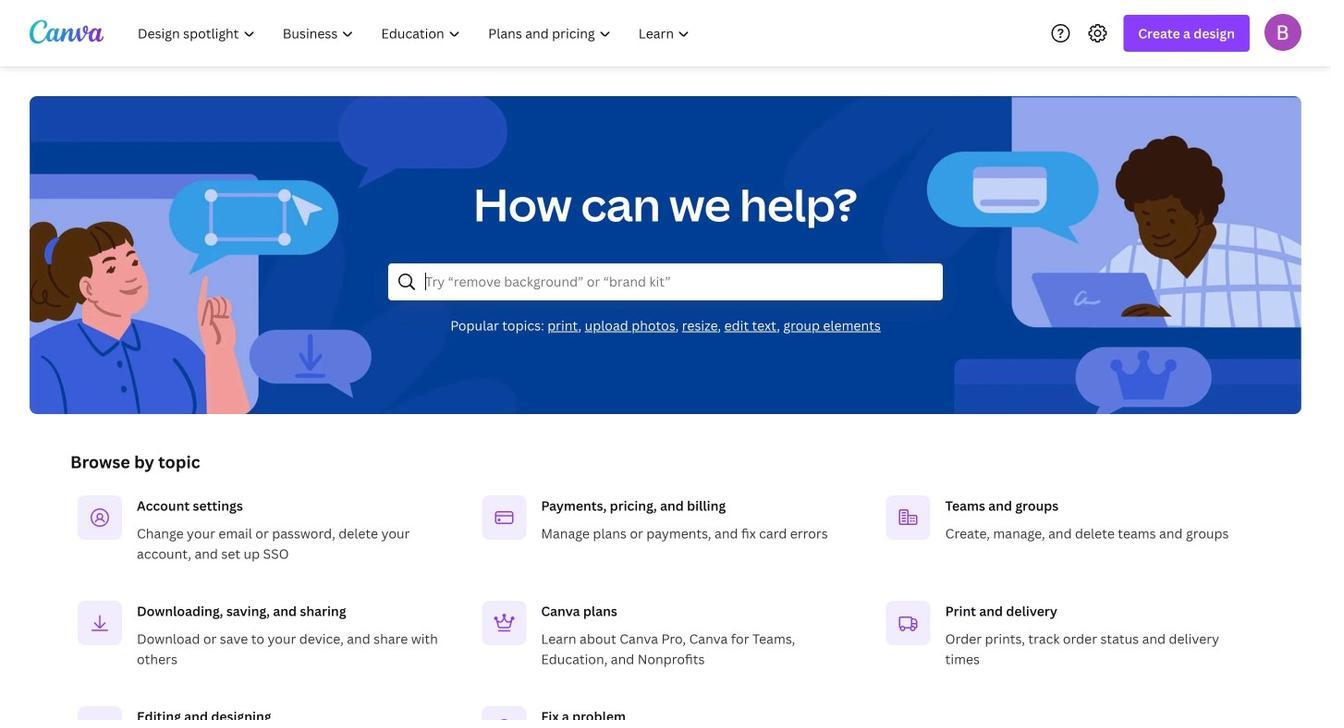Task type: vqa. For each thing, say whether or not it's contained in the screenshot.
try "remove background" or "brand kit" 'search box'
yes



Task type: describe. For each thing, give the bounding box(es) containing it.
bob builder image
[[1265, 14, 1302, 51]]

Try "remove background" or "brand kit" search field
[[425, 264, 931, 300]]

top level navigation element
[[126, 15, 706, 52]]



